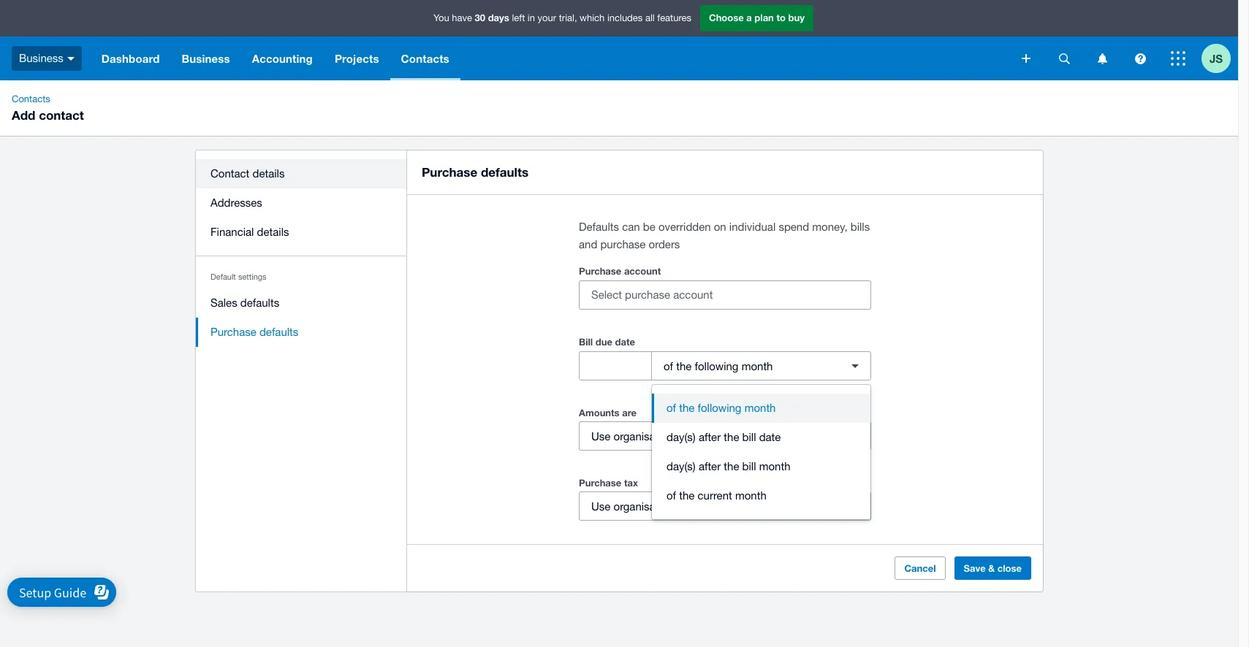 Task type: vqa. For each thing, say whether or not it's contained in the screenshot.
the Line items element
no



Task type: locate. For each thing, give the bounding box(es) containing it.
details down "addresses" button
[[257, 226, 289, 238]]

accounting button
[[241, 37, 324, 80]]

default settings
[[211, 273, 267, 282]]

default
[[211, 273, 236, 282]]

1 horizontal spatial business
[[182, 52, 230, 65]]

choose
[[709, 12, 744, 24]]

month inside popup button
[[742, 360, 773, 373]]

0 vertical spatial of the following month
[[664, 360, 773, 373]]

0 vertical spatial of
[[664, 360, 673, 373]]

organisation down are
[[614, 430, 674, 443]]

2 organisation from the top
[[614, 501, 674, 513]]

tax
[[624, 477, 638, 489]]

day(s)
[[667, 431, 696, 444], [667, 461, 696, 473]]

purchase defaults button
[[196, 318, 407, 347]]

day(s) for day(s) after the bill month
[[667, 461, 696, 473]]

0 vertical spatial use
[[592, 430, 611, 443]]

day(s) after the bill date
[[667, 431, 781, 444]]

bill down of the following month button
[[743, 431, 756, 444]]

sales defaults button
[[196, 289, 407, 318]]

0 vertical spatial purchase defaults
[[422, 165, 529, 180]]

2 after from the top
[[699, 461, 721, 473]]

the
[[677, 360, 692, 373], [679, 402, 695, 415], [724, 431, 740, 444], [724, 461, 740, 473], [679, 490, 695, 502]]

1 use organisation settings button from the top
[[579, 422, 872, 451]]

your
[[538, 13, 557, 24]]

left
[[512, 13, 525, 24]]

contact
[[39, 107, 84, 123]]

1 horizontal spatial contacts
[[401, 52, 450, 65]]

of the following month up of the following month button
[[664, 360, 773, 373]]

bill down day(s) after the bill date button
[[743, 461, 756, 473]]

contacts inside dropdown button
[[401, 52, 450, 65]]

contacts down "you"
[[401, 52, 450, 65]]

of the following month
[[664, 360, 773, 373], [667, 402, 776, 415]]

1 organisation from the top
[[614, 430, 674, 443]]

30
[[475, 12, 486, 24]]

0 vertical spatial details
[[253, 167, 285, 180]]

contacts
[[401, 52, 450, 65], [12, 94, 50, 105]]

purchase inside button
[[211, 326, 257, 339]]

1 vertical spatial date
[[759, 431, 781, 444]]

addresses button
[[196, 189, 407, 218]]

banner
[[0, 0, 1239, 80]]

use for amounts
[[592, 430, 611, 443]]

the inside "button"
[[679, 490, 695, 502]]

details
[[253, 167, 285, 180], [257, 226, 289, 238]]

the inside popup button
[[677, 360, 692, 373]]

1 vertical spatial of
[[667, 402, 676, 415]]

contact details button
[[196, 159, 407, 189]]

1 vertical spatial contacts
[[12, 94, 50, 105]]

use organisation settings button up day(s) after the bill month
[[579, 422, 872, 451]]

0 vertical spatial contacts
[[401, 52, 450, 65]]

0 horizontal spatial business
[[19, 52, 63, 64]]

organisation down tax
[[614, 501, 674, 513]]

bill for month
[[743, 461, 756, 473]]

use down amounts
[[592, 430, 611, 443]]

2 vertical spatial settings
[[677, 501, 716, 513]]

use organisation settings button down day(s) after the bill month
[[579, 492, 872, 521]]

following
[[695, 360, 739, 373], [698, 402, 742, 415]]

day(s) after the bill month button
[[652, 453, 871, 482]]

menu containing contact details
[[196, 151, 407, 356]]

contacts up add
[[12, 94, 50, 105]]

of the following month inside popup button
[[664, 360, 773, 373]]

organisation for amounts are
[[614, 430, 674, 443]]

1 vertical spatial details
[[257, 226, 289, 238]]

month down day(s) after the bill month button
[[736, 490, 767, 502]]

1 horizontal spatial purchase defaults
[[422, 165, 529, 180]]

month up day(s) after the bill date button
[[745, 402, 776, 415]]

day(s) for day(s) after the bill date
[[667, 431, 696, 444]]

None number field
[[580, 352, 651, 380]]

1 vertical spatial day(s)
[[667, 461, 696, 473]]

0 horizontal spatial contacts
[[12, 94, 50, 105]]

1 vertical spatial settings
[[677, 430, 716, 443]]

month down day(s) after the bill date button
[[759, 461, 791, 473]]

1 vertical spatial purchase defaults
[[211, 326, 299, 339]]

contacts button
[[390, 37, 461, 80]]

after up day(s) after the bill month
[[699, 431, 721, 444]]

of the following month for of the following month popup button
[[664, 360, 773, 373]]

use organisation settings button for amounts are
[[579, 422, 872, 451]]

1 vertical spatial defaults
[[240, 297, 279, 309]]

js button
[[1202, 37, 1239, 80]]

1 vertical spatial bill
[[743, 461, 756, 473]]

none number field inside bill due date 'group'
[[580, 352, 651, 380]]

following up of the following month button
[[695, 360, 739, 373]]

of the following month inside button
[[667, 402, 776, 415]]

use organisation settings down tax
[[592, 501, 716, 513]]

list box containing of the following month
[[652, 385, 871, 520]]

day(s) up day(s) after the bill month
[[667, 431, 696, 444]]

month inside "button"
[[736, 490, 767, 502]]

defaults for sales defaults button
[[240, 297, 279, 309]]

after
[[699, 431, 721, 444], [699, 461, 721, 473]]

use organisation settings
[[592, 430, 716, 443], [592, 501, 716, 513]]

settings down day(s) after the bill month
[[677, 501, 716, 513]]

account
[[624, 265, 661, 277]]

trial,
[[559, 13, 577, 24]]

month for of the current month "button"
[[736, 490, 767, 502]]

of inside button
[[667, 402, 676, 415]]

contact details
[[211, 167, 285, 180]]

1 vertical spatial following
[[698, 402, 742, 415]]

accounting
[[252, 52, 313, 65]]

0 vertical spatial day(s)
[[667, 431, 696, 444]]

organisation for purchase tax
[[614, 501, 674, 513]]

0 horizontal spatial date
[[615, 336, 635, 348]]

date right 'due'
[[615, 336, 635, 348]]

business inside dropdown button
[[182, 52, 230, 65]]

details inside button
[[253, 167, 285, 180]]

details right contact
[[253, 167, 285, 180]]

1 use organisation settings from the top
[[592, 430, 716, 443]]

use
[[592, 430, 611, 443], [592, 501, 611, 513]]

can
[[622, 221, 640, 233]]

day(s) up the of the current month
[[667, 461, 696, 473]]

financial details
[[211, 226, 289, 238]]

dashboard
[[102, 52, 160, 65]]

1 vertical spatial of the following month
[[667, 402, 776, 415]]

0 vertical spatial use organisation settings
[[592, 430, 716, 443]]

bill
[[743, 431, 756, 444], [743, 461, 756, 473]]

defaults inside button
[[260, 326, 299, 339]]

plan
[[755, 12, 774, 24]]

1 vertical spatial use organisation settings
[[592, 501, 716, 513]]

month
[[742, 360, 773, 373], [745, 402, 776, 415], [759, 461, 791, 473], [736, 490, 767, 502]]

1 day(s) from the top
[[667, 431, 696, 444]]

1 vertical spatial organisation
[[614, 501, 674, 513]]

group containing of the following month
[[652, 385, 871, 520]]

financial
[[211, 226, 254, 238]]

purchase defaults
[[422, 165, 529, 180], [211, 326, 299, 339]]

0 vertical spatial use organisation settings button
[[579, 422, 872, 451]]

defaults inside button
[[240, 297, 279, 309]]

list box
[[652, 385, 871, 520]]

save
[[964, 563, 986, 575]]

sales defaults
[[211, 297, 279, 309]]

2 use organisation settings from the top
[[592, 501, 716, 513]]

navigation
[[91, 37, 1012, 80]]

menu
[[196, 151, 407, 356]]

2 vertical spatial of
[[667, 490, 676, 502]]

2 use organisation settings button from the top
[[579, 492, 872, 521]]

the for of the following month popup button
[[677, 360, 692, 373]]

organisation
[[614, 430, 674, 443], [614, 501, 674, 513]]

details inside button
[[257, 226, 289, 238]]

contacts link
[[6, 92, 56, 107]]

1 vertical spatial after
[[699, 461, 721, 473]]

settings up sales defaults at top
[[238, 273, 267, 282]]

1 bill from the top
[[743, 431, 756, 444]]

projects button
[[324, 37, 390, 80]]

the for of the current month "button"
[[679, 490, 695, 502]]

month up of the following month button
[[742, 360, 773, 373]]

of for of the following month button
[[667, 402, 676, 415]]

purchase defaults inside button
[[211, 326, 299, 339]]

0 vertical spatial after
[[699, 431, 721, 444]]

navigation containing dashboard
[[91, 37, 1012, 80]]

defaults for purchase defaults button
[[260, 326, 299, 339]]

2 vertical spatial defaults
[[260, 326, 299, 339]]

1 horizontal spatial date
[[759, 431, 781, 444]]

use organisation settings down are
[[592, 430, 716, 443]]

date down of the following month button
[[759, 431, 781, 444]]

after up current
[[699, 461, 721, 473]]

1 vertical spatial use
[[592, 501, 611, 513]]

of the following month up 'day(s) after the bill date' at the right of page
[[667, 402, 776, 415]]

0 horizontal spatial purchase defaults
[[211, 326, 299, 339]]

following inside popup button
[[695, 360, 739, 373]]

1 use from the top
[[592, 430, 611, 443]]

bill for date
[[743, 431, 756, 444]]

settings inside menu
[[238, 273, 267, 282]]

business
[[19, 52, 63, 64], [182, 52, 230, 65]]

use organisation settings for tax
[[592, 501, 716, 513]]

defaults
[[481, 165, 529, 180], [240, 297, 279, 309], [260, 326, 299, 339]]

cancel button
[[895, 557, 946, 581]]

sales
[[211, 297, 237, 309]]

use down purchase tax on the bottom of page
[[592, 501, 611, 513]]

purchase
[[422, 165, 478, 180], [579, 265, 622, 277], [211, 326, 257, 339], [579, 477, 622, 489]]

svg image
[[1059, 53, 1070, 64], [67, 57, 74, 61]]

2 bill from the top
[[743, 461, 756, 473]]

of inside "button"
[[667, 490, 676, 502]]

cancel
[[905, 563, 936, 575]]

use organisation settings button for purchase tax
[[579, 492, 872, 521]]

svg image
[[1171, 51, 1186, 66], [1098, 53, 1107, 64], [1135, 53, 1146, 64], [1022, 54, 1031, 63]]

0 vertical spatial settings
[[238, 273, 267, 282]]

following up 'day(s) after the bill date' at the right of page
[[698, 402, 742, 415]]

2 day(s) from the top
[[667, 461, 696, 473]]

save & close
[[964, 563, 1022, 575]]

contacts for contacts add contact
[[12, 94, 50, 105]]

group
[[652, 385, 871, 520]]

following inside button
[[698, 402, 742, 415]]

1 after from the top
[[699, 431, 721, 444]]

of the current month button
[[652, 482, 871, 511]]

of
[[664, 360, 673, 373], [667, 402, 676, 415], [667, 490, 676, 502]]

use organisation settings button
[[579, 422, 872, 451], [579, 492, 872, 521]]

buy
[[789, 12, 805, 24]]

0 vertical spatial following
[[695, 360, 739, 373]]

date
[[615, 336, 635, 348], [759, 431, 781, 444]]

0 vertical spatial organisation
[[614, 430, 674, 443]]

0 vertical spatial bill
[[743, 431, 756, 444]]

0 horizontal spatial svg image
[[67, 57, 74, 61]]

contacts inside the contacts add contact
[[12, 94, 50, 105]]

settings up day(s) after the bill month
[[677, 430, 716, 443]]

1 vertical spatial use organisation settings button
[[579, 492, 872, 521]]

of inside popup button
[[664, 360, 673, 373]]

save & close button
[[955, 557, 1032, 581]]

2 use from the top
[[592, 501, 611, 513]]

business inside popup button
[[19, 52, 63, 64]]

following for of the following month button
[[698, 402, 742, 415]]



Task type: describe. For each thing, give the bounding box(es) containing it.
after for day(s) after the bill date
[[699, 431, 721, 444]]

days
[[488, 12, 510, 24]]

business button
[[171, 37, 241, 80]]

defaults
[[579, 221, 619, 233]]

bill due date group
[[579, 352, 872, 381]]

addresses
[[211, 197, 262, 209]]

details for contact details
[[253, 167, 285, 180]]

use organisation settings for are
[[592, 430, 716, 443]]

includes
[[608, 13, 643, 24]]

amounts
[[579, 407, 620, 419]]

to
[[777, 12, 786, 24]]

date inside day(s) after the bill date button
[[759, 431, 781, 444]]

financial details button
[[196, 218, 407, 247]]

have
[[452, 13, 472, 24]]

projects
[[335, 52, 379, 65]]

0 vertical spatial date
[[615, 336, 635, 348]]

after for day(s) after the bill month
[[699, 461, 721, 473]]

of the current month
[[667, 490, 767, 502]]

banner containing js
[[0, 0, 1239, 80]]

are
[[622, 407, 637, 419]]

due
[[596, 336, 613, 348]]

&
[[989, 563, 995, 575]]

of for of the current month "button"
[[667, 490, 676, 502]]

purchase
[[601, 238, 646, 251]]

overridden
[[659, 221, 711, 233]]

bill
[[579, 336, 593, 348]]

amounts are
[[579, 407, 637, 419]]

spend
[[779, 221, 809, 233]]

contact
[[211, 167, 250, 180]]

and
[[579, 238, 598, 251]]

svg image inside business popup button
[[67, 57, 74, 61]]

choose a plan to buy
[[709, 12, 805, 24]]

purchase tax
[[579, 477, 638, 489]]

of the following month button
[[651, 352, 872, 381]]

features
[[658, 13, 692, 24]]

a
[[747, 12, 752, 24]]

bills
[[851, 221, 870, 233]]

of the following month button
[[652, 394, 871, 423]]

purchase account
[[579, 265, 661, 277]]

contacts for contacts
[[401, 52, 450, 65]]

contacts add contact
[[12, 94, 84, 123]]

1 horizontal spatial svg image
[[1059, 53, 1070, 64]]

the for of the following month button
[[679, 402, 695, 415]]

settings for purchase tax
[[677, 501, 716, 513]]

money,
[[813, 221, 848, 233]]

business button
[[0, 37, 91, 80]]

be
[[643, 221, 656, 233]]

js
[[1210, 52, 1223, 65]]

bill due date
[[579, 336, 635, 348]]

all
[[646, 13, 655, 24]]

which
[[580, 13, 605, 24]]

current
[[698, 490, 732, 502]]

day(s) after the bill date button
[[652, 423, 871, 453]]

on
[[714, 221, 727, 233]]

day(s) after the bill month
[[667, 461, 791, 473]]

individual
[[730, 221, 776, 233]]

dashboard link
[[91, 37, 171, 80]]

0 vertical spatial defaults
[[481, 165, 529, 180]]

month for of the following month popup button
[[742, 360, 773, 373]]

use for purchase
[[592, 501, 611, 513]]

of for of the following month popup button
[[664, 360, 673, 373]]

Purchase account field
[[580, 282, 871, 309]]

you
[[434, 13, 449, 24]]

following for of the following month popup button
[[695, 360, 739, 373]]

settings for amounts are
[[677, 430, 716, 443]]

orders
[[649, 238, 680, 251]]

month for of the following month button
[[745, 402, 776, 415]]

details for financial details
[[257, 226, 289, 238]]

defaults can be overridden on individual spend money, bills and purchase orders
[[579, 221, 870, 251]]

you have 30 days left in your trial, which includes all features
[[434, 12, 692, 24]]

close
[[998, 563, 1022, 575]]

add
[[12, 107, 35, 123]]

of the following month for of the following month button
[[667, 402, 776, 415]]

in
[[528, 13, 535, 24]]



